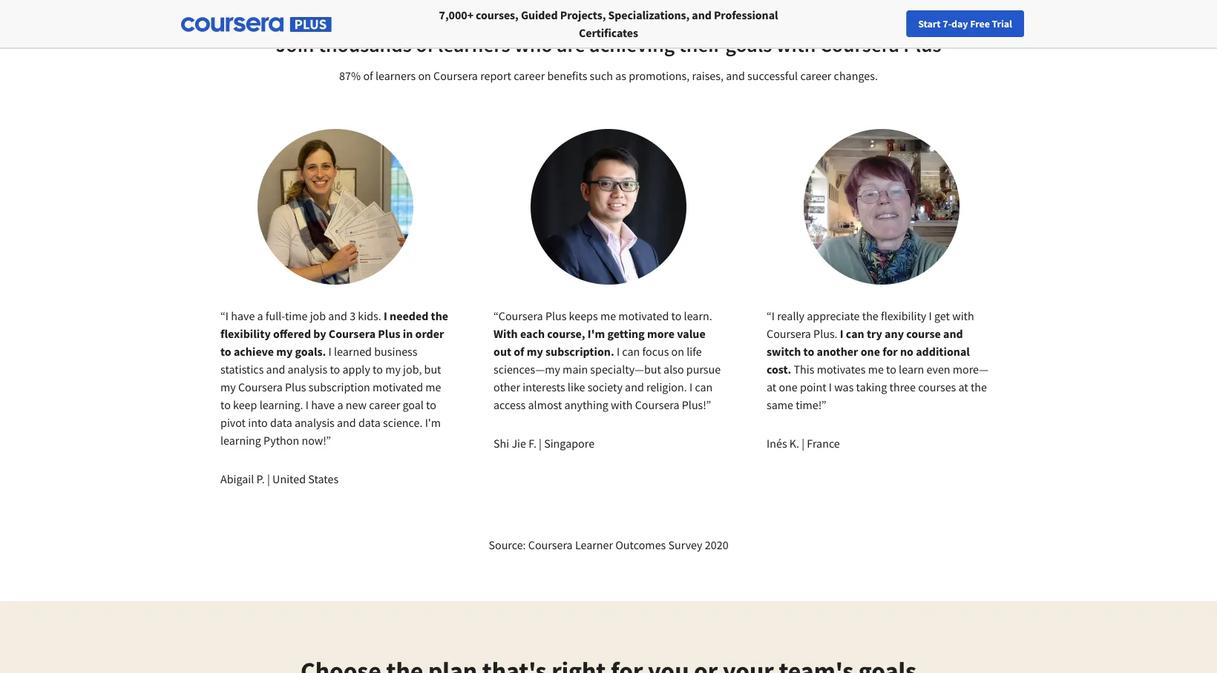 Task type: describe. For each thing, give the bounding box(es) containing it.
coursera left report
[[433, 68, 478, 83]]

professional
[[714, 7, 778, 22]]

statistics
[[220, 362, 264, 377]]

1 vertical spatial learners
[[375, 68, 416, 83]]

| for this motivates me to learn even more— at one point i was taking three courses at the same time!
[[802, 436, 805, 451]]

other
[[494, 380, 520, 395]]

i up 'specialty—but'
[[617, 344, 620, 359]]

on for coursera
[[418, 68, 431, 83]]

and inside "i can try any course and switch to another one for no additional cost."
[[943, 327, 963, 341]]

job
[[310, 309, 326, 324]]

focus
[[642, 344, 669, 359]]

plus inside i learned business statistics and analysis to apply to my job, but my coursera plus subscription motivated me to keep learning. i have a new career goal to pivot into data analysis and data science. i'm learning python now!
[[285, 380, 306, 395]]

plus inside i needed the flexibility offered by coursera plus in order to achieve my goals.
[[378, 327, 400, 341]]

apply
[[342, 362, 370, 377]]

no
[[900, 344, 914, 359]]

value
[[677, 327, 706, 341]]

learning.
[[259, 398, 303, 413]]

raises,
[[692, 68, 724, 83]]

cost.
[[767, 362, 791, 377]]

this motivates me to learn even more— at one point i was taking three courses at the same time!
[[767, 362, 989, 413]]

course,
[[547, 327, 585, 341]]

outcomes
[[615, 538, 666, 553]]

source:
[[489, 538, 526, 553]]

appreciate
[[807, 309, 860, 324]]

another
[[817, 344, 858, 359]]

the inside 'this motivates me to learn even more— at one point i was taking three courses at the same time!'
[[971, 380, 987, 395]]

plus down start
[[903, 32, 941, 58]]

2 at from the left
[[958, 380, 968, 395]]

coursera inside coursera plus keeps me motivated to learn. with each course, i'm getting more value out of my subscription.
[[499, 309, 543, 324]]

with inside i really appreciate the flexibility i get with coursera plus.
[[952, 309, 974, 324]]

their
[[679, 32, 721, 58]]

business
[[374, 344, 417, 359]]

pursue
[[686, 362, 721, 377]]

7-
[[943, 17, 952, 30]]

a inside i learned business statistics and analysis to apply to my job, but my coursera plus subscription motivated me to keep learning. i have a new career goal to pivot into data analysis and data science. i'm learning python now!
[[337, 398, 343, 413]]

benefits
[[547, 68, 587, 83]]

have inside i learned business statistics and analysis to apply to my job, but my coursera plus subscription motivated me to keep learning. i have a new career goal to pivot into data analysis and data science. i'm learning python now!
[[311, 398, 335, 413]]

me inside 'this motivates me to learn even more— at one point i was taking three courses at the same time!'
[[868, 362, 884, 377]]

almost
[[528, 398, 562, 413]]

i right goals.
[[328, 344, 332, 359]]

survey
[[668, 538, 703, 553]]

projects,
[[560, 7, 606, 22]]

plus.
[[813, 327, 838, 341]]

my inside i needed the flexibility offered by coursera plus in order to achieve my goals.
[[276, 344, 293, 359]]

order
[[415, 327, 444, 341]]

to inside coursera plus keeps me motivated to learn. with each course, i'm getting more value out of my subscription.
[[671, 309, 682, 324]]

of inside coursera plus keeps me motivated to learn. with each course, i'm getting more value out of my subscription.
[[514, 344, 524, 359]]

my down statistics in the left bottom of the page
[[220, 380, 236, 395]]

the inside i needed the flexibility offered by coursera plus in order to achieve my goals.
[[431, 309, 448, 324]]

my down "business"
[[385, 362, 401, 377]]

even
[[927, 362, 950, 377]]

same
[[767, 398, 793, 413]]

in
[[403, 327, 413, 341]]

changes.
[[834, 68, 878, 83]]

taking
[[856, 380, 887, 395]]

flexibility inside i really appreciate the flexibility i get with coursera plus.
[[881, 309, 926, 324]]

getting
[[607, 327, 645, 341]]

france
[[807, 436, 840, 451]]

i'm inside coursera plus keeps me motivated to learn. with each course, i'm getting more value out of my subscription.
[[588, 327, 605, 341]]

i'm inside i learned business statistics and analysis to apply to my job, but my coursera plus subscription motivated me to keep learning. i have a new career goal to pivot into data analysis and data science. i'm learning python now!
[[425, 416, 441, 430]]

motivated inside i learned business statistics and analysis to apply to my job, but my coursera plus subscription motivated me to keep learning. i have a new career goal to pivot into data analysis and data science. i'm learning python now!
[[373, 380, 423, 395]]

to inside "i can try any course and switch to another one for no additional cost."
[[803, 344, 814, 359]]

get
[[934, 309, 950, 324]]

out
[[494, 344, 511, 359]]

i left really
[[772, 309, 775, 324]]

science.
[[383, 416, 423, 430]]

source: coursera learner outcomes survey 2020
[[489, 538, 728, 553]]

87% of learners on coursera report career benefits such as promotions, raises, and successful career changes.
[[339, 68, 878, 83]]

start 7-day free trial
[[918, 17, 1012, 30]]

coursera inside i can focus on life sciences—my main specialty—but also pursue other interests like society and religion. i can access almost anything with coursera plus!
[[635, 398, 679, 413]]

for
[[883, 344, 898, 359]]

1 horizontal spatial learners
[[438, 32, 510, 58]]

achieving
[[589, 32, 675, 58]]

but
[[424, 362, 441, 377]]

find your new career link
[[982, 15, 1090, 33]]

| for i learned business statistics and analysis to apply to my job, but my coursera plus subscription motivated me to keep learning. i have a new career goal to pivot into data analysis and data science. i'm learning python now!
[[267, 472, 270, 487]]

anything
[[564, 398, 608, 413]]

to inside i needed the flexibility offered by coursera plus in order to achieve my goals.
[[220, 344, 231, 359]]

start 7-day free trial button
[[906, 10, 1024, 37]]

each
[[520, 327, 545, 341]]

career
[[1054, 17, 1083, 30]]

1 horizontal spatial |
[[539, 436, 542, 451]]

free
[[970, 17, 990, 30]]

to up pivot
[[220, 398, 231, 413]]

1 horizontal spatial can
[[695, 380, 713, 395]]

one inside "i can try any course and switch to another one for no additional cost."
[[861, 344, 880, 359]]

promotions,
[[629, 68, 690, 83]]

on for life
[[671, 344, 684, 359]]

coursera plus keeps me motivated to learn. with each course, i'm getting more value out of my subscription.
[[494, 309, 712, 359]]

7,000+
[[439, 7, 473, 22]]

0 vertical spatial of
[[416, 32, 434, 58]]

i left get
[[929, 309, 932, 324]]

time
[[285, 309, 308, 324]]

i learned business statistics and analysis to apply to my job, but my coursera plus subscription motivated me to keep learning. i have a new career goal to pivot into data analysis and data science. i'm learning python now!
[[220, 344, 441, 448]]

and inside the 7,000+ courses, guided projects, specializations, and professional certificates
[[692, 7, 712, 22]]

find your new career
[[990, 17, 1083, 30]]

needed
[[390, 309, 428, 324]]

singapore
[[544, 436, 595, 451]]

report
[[480, 68, 511, 83]]

trial
[[992, 17, 1012, 30]]

find
[[990, 17, 1009, 30]]

inés k. | france
[[767, 436, 840, 451]]

by
[[313, 327, 326, 341]]

learner image inés k. image
[[804, 129, 960, 285]]

and inside i can focus on life sciences—my main specialty—but also pursue other interests like society and religion. i can access almost anything with coursera plus!
[[625, 380, 644, 395]]

abigail p. | united states
[[220, 472, 339, 487]]

1 vertical spatial of
[[363, 68, 373, 83]]

certificates
[[579, 25, 638, 40]]

i up the plus!
[[689, 380, 693, 395]]

join thousands of learners who are achieving their goals with coursera plus
[[276, 32, 941, 58]]

new
[[1033, 17, 1052, 30]]



Task type: vqa. For each thing, say whether or not it's contained in the screenshot.


Task type: locate. For each thing, give the bounding box(es) containing it.
p.
[[256, 472, 265, 487]]

and left 3
[[328, 309, 347, 324]]

learning
[[220, 433, 261, 448]]

motivated down job,
[[373, 380, 423, 395]]

and up 'their'
[[692, 7, 712, 22]]

learners down 7,000+
[[438, 32, 510, 58]]

2 vertical spatial of
[[514, 344, 524, 359]]

join
[[276, 32, 314, 58]]

learners
[[438, 32, 510, 58], [375, 68, 416, 83]]

i right plus.
[[840, 327, 844, 341]]

2020
[[705, 538, 728, 553]]

1 at from the left
[[767, 380, 776, 395]]

0 horizontal spatial learners
[[375, 68, 416, 83]]

2 vertical spatial me
[[425, 380, 441, 395]]

coursera inside i really appreciate the flexibility i get with coursera plus.
[[767, 327, 811, 341]]

1 horizontal spatial data
[[358, 416, 381, 430]]

can for try
[[846, 327, 864, 341]]

motivated up more
[[618, 309, 669, 324]]

a left new
[[337, 398, 343, 413]]

1 vertical spatial on
[[671, 344, 684, 359]]

and
[[692, 7, 712, 22], [726, 68, 745, 83], [328, 309, 347, 324], [943, 327, 963, 341], [266, 362, 285, 377], [625, 380, 644, 395], [337, 416, 356, 430]]

and right raises, at right top
[[726, 68, 745, 83]]

0 vertical spatial i'm
[[588, 327, 605, 341]]

analysis up 'now!'
[[295, 416, 335, 430]]

0 horizontal spatial data
[[270, 416, 292, 430]]

learn.
[[684, 309, 712, 324]]

new
[[346, 398, 367, 413]]

coursera up keep
[[238, 380, 283, 395]]

career up 'science.' at left bottom
[[369, 398, 400, 413]]

1 vertical spatial flexibility
[[220, 327, 271, 341]]

life
[[687, 344, 702, 359]]

plus up learning.
[[285, 380, 306, 395]]

to up subscription
[[330, 362, 340, 377]]

7,000+ courses, guided projects, specializations, and professional certificates
[[439, 7, 778, 40]]

data down learning.
[[270, 416, 292, 430]]

coursera down really
[[767, 327, 811, 341]]

1 horizontal spatial one
[[861, 344, 880, 359]]

your
[[1011, 17, 1031, 30]]

jie
[[512, 436, 526, 451]]

my down offered
[[276, 344, 293, 359]]

to inside 'this motivates me to learn even more— at one point i was taking three courses at the same time!'
[[886, 362, 896, 377]]

subscription
[[309, 380, 370, 395]]

2 data from the left
[[358, 416, 381, 430]]

1 horizontal spatial with
[[776, 32, 816, 58]]

can inside "i can try any course and switch to another one for no additional cost."
[[846, 327, 864, 341]]

was
[[834, 380, 854, 395]]

to up statistics in the left bottom of the page
[[220, 344, 231, 359]]

guided
[[521, 7, 558, 22]]

the
[[431, 309, 448, 324], [862, 309, 879, 324], [971, 380, 987, 395]]

2 horizontal spatial with
[[952, 309, 974, 324]]

plus up course,
[[545, 309, 567, 324]]

my
[[276, 344, 293, 359], [527, 344, 543, 359], [385, 362, 401, 377], [220, 380, 236, 395]]

day
[[952, 17, 968, 30]]

0 horizontal spatial have
[[231, 309, 255, 324]]

0 horizontal spatial |
[[267, 472, 270, 487]]

i
[[225, 309, 229, 324], [384, 309, 387, 324], [772, 309, 775, 324], [929, 309, 932, 324], [840, 327, 844, 341], [328, 344, 332, 359], [617, 344, 620, 359], [689, 380, 693, 395], [829, 380, 832, 395], [306, 398, 309, 413]]

i left full-
[[225, 309, 229, 324]]

0 horizontal spatial on
[[418, 68, 431, 83]]

coursera down religion.
[[635, 398, 679, 413]]

who
[[514, 32, 553, 58]]

i right kids.
[[384, 309, 387, 324]]

full-
[[266, 309, 285, 324]]

None search field
[[204, 9, 560, 39]]

learner
[[575, 538, 613, 553]]

0 horizontal spatial at
[[767, 380, 776, 395]]

1 vertical spatial have
[[311, 398, 335, 413]]

specializations,
[[608, 7, 690, 22]]

keep
[[233, 398, 257, 413]]

at down more— on the bottom right of page
[[958, 380, 968, 395]]

| right k.
[[802, 436, 805, 451]]

1 horizontal spatial have
[[311, 398, 335, 413]]

more—
[[953, 362, 989, 377]]

2 horizontal spatial can
[[846, 327, 864, 341]]

0 horizontal spatial the
[[431, 309, 448, 324]]

1 horizontal spatial career
[[514, 68, 545, 83]]

0 horizontal spatial with
[[611, 398, 633, 413]]

point
[[800, 380, 826, 395]]

coursera right source:
[[528, 538, 573, 553]]

1 vertical spatial i'm
[[425, 416, 441, 430]]

are
[[557, 32, 585, 58]]

1 vertical spatial motivated
[[373, 380, 423, 395]]

0 vertical spatial with
[[776, 32, 816, 58]]

goal
[[403, 398, 424, 413]]

2 horizontal spatial me
[[868, 362, 884, 377]]

coursera
[[820, 32, 899, 58], [433, 68, 478, 83], [499, 309, 543, 324], [329, 327, 376, 341], [767, 327, 811, 341], [238, 380, 283, 395], [635, 398, 679, 413], [528, 538, 573, 553]]

1 vertical spatial analysis
[[295, 416, 335, 430]]

coursera up changes.
[[820, 32, 899, 58]]

1 vertical spatial me
[[868, 362, 884, 377]]

i inside 'this motivates me to learn even more— at one point i was taking three courses at the same time!'
[[829, 380, 832, 395]]

0 vertical spatial me
[[600, 309, 616, 324]]

to up this
[[803, 344, 814, 359]]

i'm right 'science.' at left bottom
[[425, 416, 441, 430]]

the up order
[[431, 309, 448, 324]]

inés
[[767, 436, 787, 451]]

learner image abigail p. image
[[258, 129, 413, 285]]

1 horizontal spatial on
[[671, 344, 684, 359]]

to down for
[[886, 362, 896, 377]]

switch
[[767, 344, 801, 359]]

i inside "i can try any course and switch to another one for no additional cost."
[[840, 327, 844, 341]]

abigail
[[220, 472, 254, 487]]

to right goal
[[426, 398, 436, 413]]

0 vertical spatial learners
[[438, 32, 510, 58]]

analysis down goals.
[[288, 362, 327, 377]]

the up try
[[862, 309, 879, 324]]

| right p.
[[267, 472, 270, 487]]

have down subscription
[[311, 398, 335, 413]]

plus left in
[[378, 327, 400, 341]]

i can try any course and switch to another one for no additional cost.
[[767, 327, 970, 377]]

any
[[885, 327, 904, 341]]

0 horizontal spatial motivated
[[373, 380, 423, 395]]

one
[[861, 344, 880, 359], [779, 380, 798, 395]]

like
[[568, 380, 585, 395]]

2 horizontal spatial |
[[802, 436, 805, 451]]

job,
[[403, 362, 422, 377]]

flexibility up any
[[881, 309, 926, 324]]

0 vertical spatial one
[[861, 344, 880, 359]]

career down the who
[[514, 68, 545, 83]]

my inside coursera plus keeps me motivated to learn. with each course, i'm getting more value out of my subscription.
[[527, 344, 543, 359]]

one inside 'this motivates me to learn even more— at one point i was taking three courses at the same time!'
[[779, 380, 798, 395]]

me up taking
[[868, 362, 884, 377]]

the down more— on the bottom right of page
[[971, 380, 987, 395]]

courses
[[918, 380, 956, 395]]

i needed the flexibility offered by coursera plus in order to achieve my goals.
[[220, 309, 448, 359]]

1 vertical spatial a
[[337, 398, 343, 413]]

with up successful
[[776, 32, 816, 58]]

i'm down keeps
[[588, 327, 605, 341]]

0 vertical spatial analysis
[[288, 362, 327, 377]]

1 horizontal spatial motivated
[[618, 309, 669, 324]]

and up additional
[[943, 327, 963, 341]]

motivated inside coursera plus keeps me motivated to learn. with each course, i'm getting more value out of my subscription.
[[618, 309, 669, 324]]

with
[[776, 32, 816, 58], [952, 309, 974, 324], [611, 398, 633, 413]]

at down cost.
[[767, 380, 776, 395]]

one up same
[[779, 380, 798, 395]]

0 vertical spatial motivated
[[618, 309, 669, 324]]

can down pursue
[[695, 380, 713, 395]]

i right learning.
[[306, 398, 309, 413]]

3
[[350, 309, 356, 324]]

a left full-
[[257, 309, 263, 324]]

religion.
[[646, 380, 687, 395]]

additional
[[916, 344, 970, 359]]

0 horizontal spatial a
[[257, 309, 263, 324]]

1 horizontal spatial the
[[862, 309, 879, 324]]

coursera inside i needed the flexibility offered by coursera plus in order to achieve my goals.
[[329, 327, 376, 341]]

i can focus on life sciences—my main specialty—but also pursue other interests like society and religion. i can access almost anything with coursera plus!
[[494, 344, 721, 413]]

0 vertical spatial a
[[257, 309, 263, 324]]

i inside i needed the flexibility offered by coursera plus in order to achieve my goals.
[[384, 309, 387, 324]]

flexibility inside i needed the flexibility offered by coursera plus in order to achieve my goals.
[[220, 327, 271, 341]]

flexibility up achieve
[[220, 327, 271, 341]]

learners down thousands
[[375, 68, 416, 83]]

with
[[494, 327, 518, 341]]

to right apply
[[373, 362, 383, 377]]

one down try
[[861, 344, 880, 359]]

0 vertical spatial flexibility
[[881, 309, 926, 324]]

to left learn.
[[671, 309, 682, 324]]

1 horizontal spatial i'm
[[588, 327, 605, 341]]

thousands
[[318, 32, 412, 58]]

my down each
[[527, 344, 543, 359]]

plus!
[[682, 398, 706, 413]]

2 horizontal spatial the
[[971, 380, 987, 395]]

subscription.
[[545, 344, 614, 359]]

0 horizontal spatial of
[[363, 68, 373, 83]]

1 horizontal spatial at
[[958, 380, 968, 395]]

access
[[494, 398, 526, 413]]

1 vertical spatial one
[[779, 380, 798, 395]]

0 horizontal spatial can
[[622, 344, 640, 359]]

and down 'specialty—but'
[[625, 380, 644, 395]]

the inside i really appreciate the flexibility i get with coursera plus.
[[862, 309, 879, 324]]

0 horizontal spatial i'm
[[425, 416, 441, 430]]

2 horizontal spatial career
[[800, 68, 832, 83]]

with right get
[[952, 309, 974, 324]]

on left report
[[418, 68, 431, 83]]

keeps
[[569, 309, 598, 324]]

0 horizontal spatial flexibility
[[220, 327, 271, 341]]

successful
[[747, 68, 798, 83]]

me down but
[[425, 380, 441, 395]]

career inside i learned business statistics and analysis to apply to my job, but my coursera plus subscription motivated me to keep learning. i have a new career goal to pivot into data analysis and data science. i'm learning python now!
[[369, 398, 400, 413]]

| right f.
[[539, 436, 542, 451]]

learn
[[899, 362, 924, 377]]

united
[[272, 472, 306, 487]]

career
[[514, 68, 545, 83], [800, 68, 832, 83], [369, 398, 400, 413]]

coursera plus image
[[181, 17, 332, 32]]

can left try
[[846, 327, 864, 341]]

0 horizontal spatial career
[[369, 398, 400, 413]]

0 vertical spatial can
[[846, 327, 864, 341]]

1 horizontal spatial of
[[416, 32, 434, 58]]

and down achieve
[[266, 362, 285, 377]]

0 vertical spatial on
[[418, 68, 431, 83]]

on left life
[[671, 344, 684, 359]]

0 vertical spatial have
[[231, 309, 255, 324]]

me inside i learned business statistics and analysis to apply to my job, but my coursera plus subscription motivated me to keep learning. i have a new career goal to pivot into data analysis and data science. i'm learning python now!
[[425, 380, 441, 395]]

1 data from the left
[[270, 416, 292, 430]]

with inside i can focus on life sciences—my main specialty—but also pursue other interests like society and religion. i can access almost anything with coursera plus!
[[611, 398, 633, 413]]

i really appreciate the flexibility i get with coursera plus.
[[767, 309, 974, 341]]

learner image shi jie f. image
[[531, 129, 686, 285]]

analysis
[[288, 362, 327, 377], [295, 416, 335, 430]]

0 horizontal spatial me
[[425, 380, 441, 395]]

on
[[418, 68, 431, 83], [671, 344, 684, 359]]

and down new
[[337, 416, 356, 430]]

have left full-
[[231, 309, 255, 324]]

1 horizontal spatial flexibility
[[881, 309, 926, 324]]

sciences—my
[[494, 362, 560, 377]]

1 horizontal spatial me
[[600, 309, 616, 324]]

main
[[563, 362, 588, 377]]

1 vertical spatial can
[[622, 344, 640, 359]]

2 vertical spatial with
[[611, 398, 633, 413]]

shi jie f. | singapore
[[494, 436, 595, 451]]

course
[[906, 327, 941, 341]]

with down society
[[611, 398, 633, 413]]

at
[[767, 380, 776, 395], [958, 380, 968, 395]]

k.
[[789, 436, 799, 451]]

such
[[590, 68, 613, 83]]

python
[[264, 433, 299, 448]]

1 horizontal spatial a
[[337, 398, 343, 413]]

on inside i can focus on life sciences—my main specialty—but also pursue other interests like society and religion. i can access almost anything with coursera plus!
[[671, 344, 684, 359]]

can for focus
[[622, 344, 640, 359]]

2 vertical spatial can
[[695, 380, 713, 395]]

time!
[[796, 398, 821, 413]]

more
[[647, 327, 675, 341]]

plus
[[903, 32, 941, 58], [545, 309, 567, 324], [378, 327, 400, 341], [285, 380, 306, 395]]

data down new
[[358, 416, 381, 430]]

into
[[248, 416, 268, 430]]

can down getting
[[622, 344, 640, 359]]

2 horizontal spatial of
[[514, 344, 524, 359]]

me inside coursera plus keeps me motivated to learn. with each course, i'm getting more value out of my subscription.
[[600, 309, 616, 324]]

1 vertical spatial with
[[952, 309, 974, 324]]

really
[[777, 309, 804, 324]]

plus inside coursera plus keeps me motivated to learn. with each course, i'm getting more value out of my subscription.
[[545, 309, 567, 324]]

of right thousands
[[416, 32, 434, 58]]

me right keeps
[[600, 309, 616, 324]]

coursera down 3
[[329, 327, 376, 341]]

of right out on the left
[[514, 344, 524, 359]]

of right 87%
[[363, 68, 373, 83]]

0 horizontal spatial one
[[779, 380, 798, 395]]

flexibility
[[881, 309, 926, 324], [220, 327, 271, 341]]

coursera up each
[[499, 309, 543, 324]]

goals
[[725, 32, 772, 58]]

i left was
[[829, 380, 832, 395]]

career left changes.
[[800, 68, 832, 83]]

states
[[308, 472, 339, 487]]

coursera inside i learned business statistics and analysis to apply to my job, but my coursera plus subscription motivated me to keep learning. i have a new career goal to pivot into data analysis and data science. i'm learning python now!
[[238, 380, 283, 395]]

also
[[664, 362, 684, 377]]



